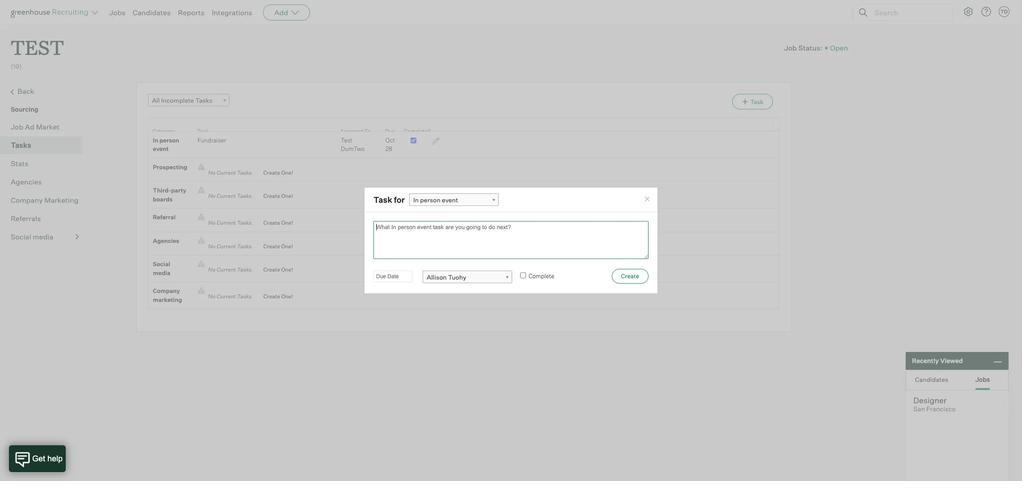 Task type: describe. For each thing, give the bounding box(es) containing it.
Complete checkbox
[[520, 273, 526, 279]]

1 horizontal spatial agencies
[[153, 237, 179, 245]]

market
[[36, 122, 60, 131]]

stats
[[11, 159, 28, 168]]

complete
[[529, 273, 555, 280]]

agencies inside agencies link
[[11, 177, 42, 186]]

company for company marketing
[[153, 288, 180, 295]]

designer san francisco
[[914, 396, 956, 414]]

third-
[[153, 187, 171, 194]]

create one! link for third-party boards
[[257, 192, 293, 201]]

create for prospecting
[[263, 169, 280, 176]]

referrals
[[11, 214, 41, 223]]

create for referral
[[263, 220, 280, 226]]

allison tuohy link
[[423, 271, 512, 284]]

create one! for company marketing
[[263, 294, 293, 300]]

no for third-party boards
[[208, 193, 216, 200]]

referrals link
[[11, 213, 79, 224]]

in inside task for dialog
[[413, 197, 419, 204]]

stats link
[[11, 158, 79, 169]]

no current tasks. for prospecting
[[205, 169, 257, 176]]

recently viewed
[[912, 358, 963, 365]]

no current tasks. for agencies
[[205, 243, 257, 250]]

test dumtwo
[[341, 137, 365, 153]]

tasks. for company marketing
[[237, 294, 253, 300]]

add button
[[263, 4, 310, 21]]

one! for prospecting
[[281, 169, 293, 176]]

dumtwo
[[341, 145, 365, 153]]

back
[[17, 87, 34, 96]]

tasks. for agencies
[[237, 243, 253, 250]]

assigned
[[340, 128, 363, 135]]

integrations link
[[212, 8, 252, 17]]

prospecting
[[153, 164, 187, 171]]

complete?
[[404, 128, 431, 135]]

jobs link
[[109, 8, 126, 17]]

third-party boards
[[153, 187, 186, 203]]

in person event link
[[409, 194, 499, 207]]

no for social media
[[208, 267, 216, 273]]

sourcing
[[11, 105, 38, 113]]

category
[[152, 128, 175, 135]]

francisco
[[927, 406, 956, 414]]

tasks. for referral
[[237, 220, 253, 226]]

1 vertical spatial jobs
[[976, 376, 990, 384]]

0 vertical spatial person
[[159, 137, 179, 144]]

create for company marketing
[[263, 294, 280, 300]]

company for company marketing
[[11, 196, 43, 205]]

reports
[[178, 8, 205, 17]]

(19)
[[11, 63, 22, 70]]

status:
[[799, 43, 823, 52]]

tasks link
[[11, 140, 79, 151]]

fundraiser
[[198, 137, 226, 144]]

marketing
[[153, 297, 182, 304]]

agencies link
[[11, 177, 79, 187]]

no for company marketing
[[208, 294, 216, 300]]

no current tasks. for company marketing
[[205, 294, 257, 300]]

create one! link for social media
[[257, 266, 293, 275]]

create one! link for agencies
[[257, 242, 293, 251]]

company marketing
[[153, 288, 182, 304]]

social inside "social media"
[[153, 261, 170, 268]]

job ad market link
[[11, 122, 79, 132]]

integrations
[[212, 8, 252, 17]]

0 horizontal spatial social
[[11, 233, 31, 241]]

task for task
[[197, 128, 209, 135]]

no current tasks. for third-party boards
[[205, 193, 257, 200]]

tasks. for third-party boards
[[237, 193, 253, 200]]

to
[[365, 128, 371, 135]]

tasks. for prospecting
[[237, 169, 253, 176]]

no for referral
[[208, 220, 216, 226]]

job for job status:
[[784, 43, 797, 52]]

boards
[[153, 196, 173, 203]]

one! for third-party boards
[[281, 193, 293, 200]]

one! for agencies
[[281, 243, 293, 250]]

create one! link for company marketing
[[257, 293, 293, 301]]

close image
[[644, 196, 651, 203]]

current for agencies
[[217, 243, 236, 250]]

oct 28
[[386, 137, 395, 153]]

social media inside social media link
[[11, 233, 53, 241]]

ad
[[25, 122, 34, 131]]

for
[[394, 195, 405, 205]]

current for third-party boards
[[217, 193, 236, 200]]

company marketing link
[[11, 195, 79, 206]]

assigned to
[[340, 128, 371, 135]]

no for agencies
[[208, 243, 216, 250]]



Task type: vqa. For each thing, say whether or not it's contained in the screenshot.
One! associated with Referral
yes



Task type: locate. For each thing, give the bounding box(es) containing it.
candidates link
[[133, 8, 171, 17]]

one!
[[281, 169, 293, 176], [281, 193, 293, 200], [281, 220, 293, 226], [281, 243, 293, 250], [281, 267, 293, 273], [281, 294, 293, 300]]

event
[[153, 145, 169, 153], [442, 197, 458, 204]]

1 horizontal spatial media
[[153, 270, 170, 277]]

2 vertical spatial task
[[374, 195, 392, 205]]

create for agencies
[[263, 243, 280, 250]]

3 tasks. from the top
[[237, 220, 253, 226]]

0 vertical spatial agencies
[[11, 177, 42, 186]]

create one! for social media
[[263, 267, 293, 273]]

company
[[11, 196, 43, 205], [153, 288, 180, 295]]

agencies down referral
[[153, 237, 179, 245]]

2 current from the top
[[217, 193, 236, 200]]

none submit inside task for dialog
[[612, 269, 649, 284]]

6 no from the top
[[208, 294, 216, 300]]

designer
[[914, 396, 947, 406]]

0 vertical spatial in
[[153, 137, 158, 144]]

media up company marketing
[[153, 270, 170, 277]]

5 no from the top
[[208, 267, 216, 273]]

2 one! from the top
[[281, 193, 293, 200]]

current
[[217, 169, 236, 176], [217, 193, 236, 200], [217, 220, 236, 226], [217, 243, 236, 250], [217, 267, 236, 273], [217, 294, 236, 300]]

task for
[[374, 195, 405, 205]]

1 horizontal spatial in
[[413, 197, 419, 204]]

configure image
[[963, 6, 974, 17]]

current for prospecting
[[217, 169, 236, 176]]

marketing
[[44, 196, 79, 205]]

agencies
[[11, 177, 42, 186], [153, 237, 179, 245]]

4 no current tasks. from the top
[[205, 243, 257, 250]]

create one! for referral
[[263, 220, 293, 226]]

job left "ad"
[[11, 122, 23, 131]]

5 no current tasks. from the top
[[205, 267, 257, 273]]

3 create one! from the top
[[263, 220, 293, 226]]

2 create from the top
[[263, 193, 280, 200]]

create one! for third-party boards
[[263, 193, 293, 200]]

1 tasks. from the top
[[237, 169, 253, 176]]

1 create one! from the top
[[263, 169, 293, 176]]

social media down referrals
[[11, 233, 53, 241]]

social
[[11, 233, 31, 241], [153, 261, 170, 268]]

jobs
[[109, 8, 126, 17], [976, 376, 990, 384]]

social media link
[[11, 232, 79, 242]]

3 no current tasks. from the top
[[205, 220, 257, 226]]

4 current from the top
[[217, 243, 236, 250]]

0 vertical spatial event
[[153, 145, 169, 153]]

tasks. for social media
[[237, 267, 253, 273]]

create one! link for referral
[[257, 219, 293, 228]]

in person event right the "for"
[[413, 197, 458, 204]]

task
[[751, 98, 764, 105], [197, 128, 209, 135], [374, 195, 392, 205]]

0 horizontal spatial event
[[153, 145, 169, 153]]

create
[[263, 169, 280, 176], [263, 193, 280, 200], [263, 220, 280, 226], [263, 243, 280, 250], [263, 267, 280, 273], [263, 294, 280, 300]]

company up referrals
[[11, 196, 43, 205]]

4 one! from the top
[[281, 243, 293, 250]]

social up company marketing
[[153, 261, 170, 268]]

allison
[[427, 274, 447, 281]]

td button
[[997, 4, 1012, 19]]

one! for referral
[[281, 220, 293, 226]]

one! for company marketing
[[281, 294, 293, 300]]

tasks
[[195, 97, 213, 104], [11, 141, 31, 150]]

all
[[152, 97, 160, 104]]

1 create from the top
[[263, 169, 280, 176]]

1 vertical spatial in person event
[[413, 197, 458, 204]]

5 create one! link from the top
[[257, 266, 293, 275]]

0 horizontal spatial task
[[197, 128, 209, 135]]

create one!
[[263, 169, 293, 176], [263, 193, 293, 200], [263, 220, 293, 226], [263, 243, 293, 250], [263, 267, 293, 273], [263, 294, 293, 300]]

6 one! from the top
[[281, 294, 293, 300]]

1 vertical spatial social media
[[153, 261, 170, 277]]

0 horizontal spatial in person event
[[153, 137, 179, 153]]

one! for social media
[[281, 267, 293, 273]]

None checkbox
[[411, 138, 416, 143]]

0 horizontal spatial tasks
[[11, 141, 31, 150]]

in down category
[[153, 137, 158, 144]]

1 vertical spatial company
[[153, 288, 180, 295]]

2 no from the top
[[208, 193, 216, 200]]

2 tasks. from the top
[[237, 193, 253, 200]]

in right the "for"
[[413, 197, 419, 204]]

2 create one! link from the top
[[257, 192, 293, 201]]

1 horizontal spatial person
[[420, 197, 441, 204]]

4 tasks. from the top
[[237, 243, 253, 250]]

job left status:
[[784, 43, 797, 52]]

social media
[[11, 233, 53, 241], [153, 261, 170, 277]]

1 horizontal spatial job
[[784, 43, 797, 52]]

5 create one! from the top
[[263, 267, 293, 273]]

1 horizontal spatial social
[[153, 261, 170, 268]]

1 horizontal spatial in person event
[[413, 197, 458, 204]]

1 vertical spatial tasks
[[11, 141, 31, 150]]

job ad market
[[11, 122, 60, 131]]

Search text field
[[872, 6, 945, 19]]

0 horizontal spatial agencies
[[11, 177, 42, 186]]

candidates
[[133, 8, 171, 17]]

0 vertical spatial company
[[11, 196, 43, 205]]

0 horizontal spatial in
[[153, 137, 158, 144]]

1 vertical spatial social
[[153, 261, 170, 268]]

company up marketing
[[153, 288, 180, 295]]

1 vertical spatial in
[[413, 197, 419, 204]]

no
[[208, 169, 216, 176], [208, 193, 216, 200], [208, 220, 216, 226], [208, 243, 216, 250], [208, 267, 216, 273], [208, 294, 216, 300]]

0 vertical spatial social media
[[11, 233, 53, 241]]

open
[[830, 43, 848, 52]]

1 vertical spatial person
[[420, 197, 441, 204]]

6 create one! link from the top
[[257, 293, 293, 301]]

1 horizontal spatial event
[[442, 197, 458, 204]]

1 vertical spatial media
[[153, 270, 170, 277]]

tasks.
[[237, 169, 253, 176], [237, 193, 253, 200], [237, 220, 253, 226], [237, 243, 253, 250], [237, 267, 253, 273], [237, 294, 253, 300]]

0 vertical spatial task
[[751, 98, 764, 105]]

job inside job ad market 'link'
[[11, 122, 23, 131]]

1 vertical spatial agencies
[[153, 237, 179, 245]]

0 horizontal spatial jobs
[[109, 8, 126, 17]]

0 vertical spatial in person event
[[153, 137, 179, 153]]

0 vertical spatial jobs
[[109, 8, 126, 17]]

0 horizontal spatial company
[[11, 196, 43, 205]]

1 vertical spatial task
[[197, 128, 209, 135]]

1 no from the top
[[208, 169, 216, 176]]

0 horizontal spatial media
[[33, 233, 53, 241]]

test
[[11, 34, 64, 60]]

media
[[33, 233, 53, 241], [153, 270, 170, 277]]

tasks right incomplete
[[195, 97, 213, 104]]

person inside task for dialog
[[420, 197, 441, 204]]

due
[[385, 128, 395, 135]]

current for referral
[[217, 220, 236, 226]]

28
[[386, 145, 393, 153]]

person down category
[[159, 137, 179, 144]]

no current tasks. for social media
[[205, 267, 257, 273]]

6 create from the top
[[263, 294, 280, 300]]

test link
[[11, 25, 64, 62]]

create one! link for prospecting
[[257, 169, 293, 177]]

san
[[914, 406, 925, 414]]

0 vertical spatial media
[[33, 233, 53, 241]]

1 no current tasks. from the top
[[205, 169, 257, 176]]

1 horizontal spatial tasks
[[195, 97, 213, 104]]

job for job ad market
[[11, 122, 23, 131]]

Due Date text field
[[374, 271, 413, 283]]

1 horizontal spatial social media
[[153, 261, 170, 277]]

None submit
[[612, 269, 649, 284]]

all incomplete tasks link
[[148, 94, 229, 107]]

task for dialog
[[364, 187, 658, 295]]

reports link
[[178, 8, 205, 17]]

4 create from the top
[[263, 243, 280, 250]]

0 vertical spatial job
[[784, 43, 797, 52]]

in person event inside task for dialog
[[413, 197, 458, 204]]

5 create from the top
[[263, 267, 280, 273]]

0 vertical spatial social
[[11, 233, 31, 241]]

in person event
[[153, 137, 179, 153], [413, 197, 458, 204]]

1 horizontal spatial task
[[374, 195, 392, 205]]

4 create one! link from the top
[[257, 242, 293, 251]]

back link
[[11, 86, 79, 97]]

1 create one! link from the top
[[257, 169, 293, 177]]

3 one! from the top
[[281, 220, 293, 226]]

no current tasks.
[[205, 169, 257, 176], [205, 193, 257, 200], [205, 220, 257, 226], [205, 243, 257, 250], [205, 267, 257, 273], [205, 294, 257, 300]]

6 tasks. from the top
[[237, 294, 253, 300]]

0 vertical spatial tasks
[[195, 97, 213, 104]]

td button
[[999, 6, 1010, 17]]

create for third-party boards
[[263, 193, 280, 200]]

1 vertical spatial job
[[11, 122, 23, 131]]

tuohy
[[448, 274, 466, 281]]

task for sourcing
[[751, 98, 764, 105]]

agencies down stats
[[11, 177, 42, 186]]

What In person event task are you going to do next? text field
[[374, 222, 649, 260]]

current for social media
[[217, 267, 236, 273]]

1 one! from the top
[[281, 169, 293, 176]]

5 tasks. from the top
[[237, 267, 253, 273]]

party
[[171, 187, 186, 194]]

job
[[784, 43, 797, 52], [11, 122, 23, 131]]

0 horizontal spatial person
[[159, 137, 179, 144]]

current for company marketing
[[217, 294, 236, 300]]

td
[[1001, 9, 1008, 15]]

all incomplete tasks
[[152, 97, 213, 104]]

0 horizontal spatial social media
[[11, 233, 53, 241]]

2 create one! from the top
[[263, 193, 293, 200]]

5 current from the top
[[217, 267, 236, 273]]

1 current from the top
[[217, 169, 236, 176]]

job status:
[[784, 43, 823, 52]]

create one! for agencies
[[263, 243, 293, 250]]

test
[[341, 137, 353, 144]]

person right the "for"
[[420, 197, 441, 204]]

3 no from the top
[[208, 220, 216, 226]]

4 create one! from the top
[[263, 243, 293, 250]]

media down "referrals" link
[[33, 233, 53, 241]]

viewed
[[940, 358, 963, 365]]

tasks up stats
[[11, 141, 31, 150]]

person
[[159, 137, 179, 144], [420, 197, 441, 204]]

5 one! from the top
[[281, 267, 293, 273]]

3 current from the top
[[217, 220, 236, 226]]

test (19)
[[11, 34, 64, 70]]

no for prospecting
[[208, 169, 216, 176]]

incomplete
[[161, 97, 194, 104]]

6 no current tasks. from the top
[[205, 294, 257, 300]]

referral
[[153, 214, 176, 221]]

6 create one! from the top
[[263, 294, 293, 300]]

4 no from the top
[[208, 243, 216, 250]]

recently
[[912, 358, 939, 365]]

1 vertical spatial event
[[442, 197, 458, 204]]

1 horizontal spatial company
[[153, 288, 180, 295]]

in person event down category
[[153, 137, 179, 153]]

6 current from the top
[[217, 294, 236, 300]]

company inside company marketing
[[153, 288, 180, 295]]

2 no current tasks. from the top
[[205, 193, 257, 200]]

2 horizontal spatial task
[[751, 98, 764, 105]]

oct
[[386, 137, 395, 144]]

create one! for prospecting
[[263, 169, 293, 176]]

1 horizontal spatial jobs
[[976, 376, 990, 384]]

social media up company marketing
[[153, 261, 170, 277]]

no current tasks. for referral
[[205, 220, 257, 226]]

3 create from the top
[[263, 220, 280, 226]]

in
[[153, 137, 158, 144], [413, 197, 419, 204]]

greenhouse recruiting image
[[11, 7, 91, 18]]

company marketing
[[11, 196, 79, 205]]

allison tuohy
[[427, 274, 466, 281]]

3 create one! link from the top
[[257, 219, 293, 228]]

create one! link
[[257, 169, 293, 177], [257, 192, 293, 201], [257, 219, 293, 228], [257, 242, 293, 251], [257, 266, 293, 275], [257, 293, 293, 301]]

social down referrals
[[11, 233, 31, 241]]

task inside dialog
[[374, 195, 392, 205]]

add
[[274, 8, 288, 17]]

0 horizontal spatial job
[[11, 122, 23, 131]]

event inside in person event link
[[442, 197, 458, 204]]

create for social media
[[263, 267, 280, 273]]



